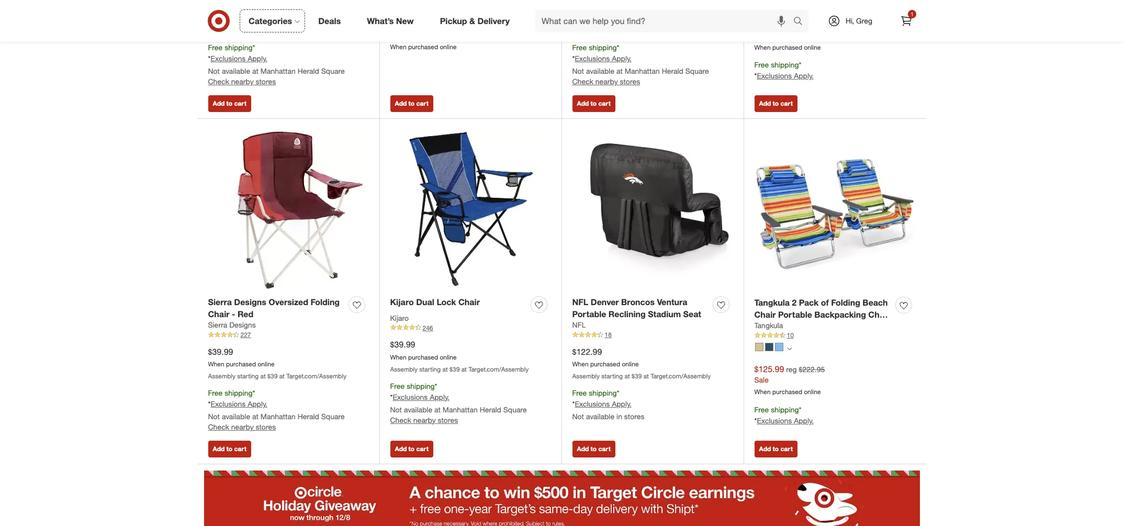 Task type: locate. For each thing, give the bounding box(es) containing it.
$39.99 when purchased online assembly starting at $39 at target.com/assembly down 246 link
[[390, 339, 529, 373]]

available for nfl denver broncos ventura portable reclining stadium seat
[[586, 412, 615, 421]]

hi, greg
[[846, 16, 873, 25]]

$39
[[450, 365, 460, 373], [268, 372, 278, 380], [632, 372, 642, 380]]

designs up red
[[234, 297, 266, 307]]

denver
[[591, 297, 619, 307]]

available inside the free shipping * * exclusions apply. not available in stores
[[586, 412, 615, 421]]

chair
[[459, 297, 480, 307], [208, 309, 230, 319], [755, 309, 776, 320], [869, 309, 890, 320]]

2 horizontal spatial starting
[[602, 372, 623, 380]]

-
[[232, 309, 235, 319]]

$24.99 when purchased online
[[755, 29, 821, 51]]

target.com/assembly down 18 link
[[651, 372, 711, 380]]

check nearby stores button
[[208, 77, 276, 87], [573, 77, 640, 87], [390, 415, 458, 425], [208, 422, 276, 433]]

chair inside sierra designs oversized folding chair - red
[[208, 309, 230, 319]]

1 vertical spatial designs
[[229, 321, 256, 330]]

nfl
[[573, 297, 589, 307], [573, 321, 586, 330]]

pack
[[799, 297, 819, 308]]

free shipping * * exclusions apply.
[[755, 60, 814, 80], [755, 405, 814, 425]]

shipping inside the free shipping * * exclusions apply. not available in stores
[[589, 389, 617, 398]]

nfl up the nfl link
[[573, 297, 589, 307]]

sierra designs oversized folding chair - red
[[208, 297, 340, 319]]

to
[[227, 99, 233, 107], [409, 99, 415, 107], [591, 99, 597, 107], [773, 99, 779, 107], [227, 445, 233, 453], [409, 445, 415, 453], [591, 445, 597, 453], [773, 445, 779, 453]]

cup
[[774, 321, 790, 332]]

folding up backpacking
[[832, 297, 861, 308]]

0 vertical spatial designs
[[234, 297, 266, 307]]

0 horizontal spatial assembly
[[208, 372, 236, 380]]

available for kijaro dual lock chair
[[404, 405, 433, 414]]

add
[[213, 99, 225, 107], [395, 99, 407, 107], [577, 99, 589, 107], [760, 99, 771, 107], [213, 445, 225, 453], [395, 445, 407, 453], [577, 445, 589, 453], [760, 445, 771, 453]]

2 horizontal spatial target.com/assembly
[[651, 372, 711, 380]]

designs inside sierra designs link
[[229, 321, 256, 330]]

target.com/assembly down 227 link
[[287, 372, 347, 380]]

1
[[911, 11, 914, 17]]

2
[[792, 297, 797, 308]]

target.com/assembly
[[469, 365, 529, 373], [287, 372, 347, 380], [651, 372, 711, 380]]

tangkula inside tangkula 2 pack of folding beach chair portable backpacking chair with cup holder headrest storage bag for outdoor
[[755, 297, 790, 308]]

assembly inside $122.99 when purchased online assembly starting at $39 at target.com/assembly
[[573, 372, 600, 380]]

$39 down 246 link
[[450, 365, 460, 373]]

0 vertical spatial kijaro
[[390, 297, 414, 307]]

purchased inside $125.99 reg $222.95 sale when purchased online
[[773, 388, 803, 396]]

starting inside $122.99 when purchased online assembly starting at $39 at target.com/assembly
[[602, 372, 623, 380]]

0 vertical spatial sierra
[[208, 297, 232, 307]]

tangkula up bag
[[755, 321, 783, 330]]

broncos
[[622, 297, 655, 307]]

exclusions apply. link
[[211, 54, 267, 63], [575, 54, 632, 63], [757, 71, 814, 80], [393, 393, 450, 401], [211, 400, 267, 409], [575, 400, 632, 409], [757, 416, 814, 425]]

purchased down reg
[[773, 388, 803, 396]]

search button
[[789, 9, 814, 35]]

all colors image
[[787, 347, 792, 351]]

when down $44.99
[[208, 26, 224, 34]]

1 sierra from the top
[[208, 297, 232, 307]]

1 horizontal spatial portable
[[779, 309, 813, 320]]

1 horizontal spatial assembly
[[390, 365, 418, 373]]

$39 for lock
[[450, 365, 460, 373]]

portable down the 2
[[779, 309, 813, 320]]

free shipping * * exclusions apply. for when purchased online
[[755, 60, 814, 80]]

1 horizontal spatial folding
[[832, 297, 861, 308]]

$39 inside $122.99 when purchased online assembly starting at $39 at target.com/assembly
[[632, 372, 642, 380]]

designs up 227
[[229, 321, 256, 330]]

search
[[789, 17, 814, 27]]

0 horizontal spatial portable
[[573, 309, 607, 319]]

1 link
[[895, 9, 918, 32]]

2 nfl from the top
[[573, 321, 586, 330]]

kijaro for kijaro dual lock chair
[[390, 297, 414, 307]]

of
[[821, 297, 829, 308]]

target.com/assembly for sierra designs oversized folding chair - red
[[287, 372, 347, 380]]

target.com/assembly for nfl denver broncos ventura portable reclining stadium seat
[[651, 372, 711, 380]]

available
[[222, 67, 250, 76], [586, 67, 615, 76], [404, 405, 433, 414], [222, 412, 250, 421], [586, 412, 615, 421]]

portable
[[573, 309, 607, 319], [779, 309, 813, 320]]

0 horizontal spatial $39.99 when purchased online assembly starting at $39 at target.com/assembly
[[208, 346, 347, 380]]

$39 for broncos
[[632, 372, 642, 380]]

0 horizontal spatial target.com/assembly
[[287, 372, 347, 380]]

starting
[[420, 365, 441, 373], [237, 372, 259, 380], [602, 372, 623, 380]]

tangkula 2 pack of folding beach chair portable backpacking chair with cup holder headrest storage bag for outdoor
[[755, 297, 891, 344]]

portable inside nfl denver broncos ventura portable reclining stadium seat
[[573, 309, 607, 319]]

folding right oversized
[[311, 297, 340, 307]]

target.com/assembly for kijaro dual lock chair
[[469, 365, 529, 373]]

18 link
[[573, 331, 734, 340]]

1 tangkula from the top
[[755, 297, 790, 308]]

online inside $125.99 reg $222.95 sale when purchased online
[[805, 388, 821, 396]]

not inside the free shipping * * exclusions apply. not available in stores
[[573, 412, 584, 421]]

designs inside sierra designs oversized folding chair - red
[[234, 297, 266, 307]]

kijaro link
[[390, 313, 409, 323]]

sierra
[[208, 297, 232, 307], [208, 321, 227, 330]]

purchased inside $54.99 when purchased online
[[591, 26, 621, 34]]

starting down 246
[[420, 365, 441, 373]]

assembly down "$122.99" at the right bottom of the page
[[573, 372, 600, 380]]

10 link
[[755, 331, 917, 340]]

1 vertical spatial sierra
[[208, 321, 227, 330]]

pickup
[[440, 15, 467, 26]]

dark blue image
[[765, 343, 774, 351]]

purchased down "$122.99" at the right bottom of the page
[[591, 360, 621, 368]]

reg
[[787, 365, 797, 374]]

2 free shipping * * exclusions apply. from the top
[[755, 405, 814, 425]]

square
[[321, 67, 345, 76], [686, 67, 709, 76], [504, 405, 527, 414], [321, 412, 345, 421]]

0 vertical spatial free shipping * * exclusions apply.
[[755, 60, 814, 80]]

not
[[208, 67, 220, 76], [573, 67, 584, 76], [390, 405, 402, 414], [208, 412, 220, 421], [573, 412, 584, 421]]

outdoor
[[786, 333, 819, 344]]

designs
[[234, 297, 266, 307], [229, 321, 256, 330]]

target.com/assembly down 246 link
[[469, 365, 529, 373]]

assembly down kijaro link
[[390, 365, 418, 373]]

purchased down $44.99
[[226, 26, 256, 34]]

0 vertical spatial tangkula
[[755, 297, 790, 308]]

1 horizontal spatial $39
[[450, 365, 460, 373]]

sierra for sierra designs
[[208, 321, 227, 330]]

$39.99 down kijaro link
[[390, 339, 415, 350]]

sierra inside sierra designs oversized folding chair - red
[[208, 297, 232, 307]]

when down kijaro link
[[390, 353, 407, 361]]

*
[[253, 43, 255, 52], [617, 43, 620, 52], [208, 54, 211, 63], [573, 54, 575, 63], [799, 60, 802, 69], [755, 71, 757, 80], [435, 382, 438, 390], [253, 389, 255, 398], [617, 389, 620, 398], [390, 393, 393, 401], [208, 400, 211, 409], [573, 400, 575, 409], [799, 405, 802, 414], [755, 416, 757, 425]]

purchased down $24.99
[[773, 43, 803, 51]]

1 vertical spatial nfl
[[573, 321, 586, 330]]

what's
[[367, 15, 394, 26]]

1 horizontal spatial starting
[[420, 365, 441, 373]]

nfl for nfl
[[573, 321, 586, 330]]

online inside $54.99 when purchased online
[[622, 26, 639, 34]]

folding inside sierra designs oversized folding chair - red
[[311, 297, 340, 307]]

yellow image
[[755, 343, 764, 351]]

nfl denver broncos ventura portable reclining stadium seat image
[[573, 129, 734, 290], [573, 129, 734, 290]]

portable up the nfl link
[[573, 309, 607, 319]]

chair left -
[[208, 309, 230, 319]]

1 vertical spatial kijaro
[[390, 314, 409, 322]]

assembly
[[390, 365, 418, 373], [208, 372, 236, 380], [573, 372, 600, 380]]

kijaro dual lock chair image
[[390, 129, 552, 290], [390, 129, 552, 290]]

when down $54.99
[[573, 26, 589, 34]]

What can we help you find? suggestions appear below search field
[[536, 9, 796, 32]]

1 vertical spatial tangkula
[[755, 321, 783, 330]]

0 horizontal spatial $39.99
[[208, 346, 233, 357]]

1 free shipping * * exclusions apply. from the top
[[755, 60, 814, 80]]

when down $24.99
[[755, 43, 771, 51]]

0 horizontal spatial starting
[[237, 372, 259, 380]]

$125.99 reg $222.95 sale when purchased online
[[755, 364, 825, 396]]

kijaro up kijaro link
[[390, 297, 414, 307]]

2 kijaro from the top
[[390, 314, 409, 322]]

tangkula 2 pack of folding beach chair portable backpacking chair with cup holder headrest storage bag for outdoor image
[[755, 129, 917, 291], [755, 129, 917, 291]]

at
[[252, 67, 259, 76], [617, 67, 623, 76], [443, 365, 448, 373], [462, 365, 467, 373], [260, 372, 266, 380], [279, 372, 285, 380], [625, 372, 630, 380], [644, 372, 649, 380], [435, 405, 441, 414], [252, 412, 259, 421]]

0 vertical spatial nfl
[[573, 297, 589, 307]]

purchased
[[226, 26, 256, 34], [591, 26, 621, 34], [408, 43, 438, 51], [773, 43, 803, 51], [408, 353, 438, 361], [226, 360, 256, 368], [591, 360, 621, 368], [773, 388, 803, 396]]

$39 down 227 link
[[268, 372, 278, 380]]

kijaro down kijaro dual lock chair link
[[390, 314, 409, 322]]

online inside the $24.99 when purchased online
[[805, 43, 821, 51]]

free shipping * * exclusions apply. not available at manhattan herald square check nearby stores
[[208, 43, 345, 86], [573, 43, 709, 86], [390, 382, 527, 424], [208, 389, 345, 432]]

assembly down sierra designs link at the left bottom of the page
[[208, 372, 236, 380]]

227
[[241, 331, 251, 339]]

1 kijaro from the top
[[390, 297, 414, 307]]

advertisement region
[[198, 471, 927, 526]]

purchased down $54.99
[[591, 26, 621, 34]]

nfl for nfl denver broncos ventura portable reclining stadium seat
[[573, 297, 589, 307]]

1 vertical spatial free shipping * * exclusions apply.
[[755, 405, 814, 425]]

1 horizontal spatial $39.99
[[390, 339, 415, 350]]

nfl link
[[573, 320, 586, 331]]

2 sierra from the top
[[208, 321, 227, 330]]

online
[[258, 26, 275, 34], [622, 26, 639, 34], [440, 43, 457, 51], [805, 43, 821, 51], [440, 353, 457, 361], [258, 360, 275, 368], [622, 360, 639, 368], [805, 388, 821, 396]]

assembly for kijaro dual lock chair
[[390, 365, 418, 373]]

sierra designs oversized folding chair - red image
[[208, 129, 369, 290], [208, 129, 369, 290]]

free
[[208, 43, 223, 52], [573, 43, 587, 52], [755, 60, 769, 69], [390, 382, 405, 390], [208, 389, 223, 398], [573, 389, 587, 398], [755, 405, 769, 414]]

apply.
[[248, 54, 267, 63], [612, 54, 632, 63], [794, 71, 814, 80], [430, 393, 450, 401], [248, 400, 267, 409], [612, 400, 632, 409], [794, 416, 814, 425]]

tangkula left the 2
[[755, 297, 790, 308]]

exclusions
[[211, 54, 246, 63], [575, 54, 610, 63], [757, 71, 792, 80], [393, 393, 428, 401], [211, 400, 246, 409], [575, 400, 610, 409], [757, 416, 792, 425]]

cart
[[234, 99, 247, 107], [417, 99, 429, 107], [599, 99, 611, 107], [781, 99, 793, 107], [234, 445, 247, 453], [417, 445, 429, 453], [599, 445, 611, 453], [781, 445, 793, 453]]

starting down 227
[[237, 372, 259, 380]]

1 horizontal spatial target.com/assembly
[[469, 365, 529, 373]]

online inside $122.99 when purchased online assembly starting at $39 at target.com/assembly
[[622, 360, 639, 368]]

kijaro
[[390, 297, 414, 307], [390, 314, 409, 322]]

what's new link
[[358, 9, 427, 32]]

nfl up "$122.99" at the right bottom of the page
[[573, 321, 586, 330]]

1 nfl from the top
[[573, 297, 589, 307]]

$39 up the free shipping * * exclusions apply. not available in stores
[[632, 372, 642, 380]]

sierra designs
[[208, 321, 256, 330]]

0 horizontal spatial $39
[[268, 372, 278, 380]]

target.com/assembly inside $122.99 when purchased online assembly starting at $39 at target.com/assembly
[[651, 372, 711, 380]]

nfl inside nfl denver broncos ventura portable reclining stadium seat
[[573, 297, 589, 307]]

when
[[208, 26, 224, 34], [573, 26, 589, 34], [390, 43, 407, 51], [755, 43, 771, 51], [390, 353, 407, 361], [208, 360, 224, 368], [573, 360, 589, 368], [755, 388, 771, 396]]

free shipping * * exclusions apply. down the $24.99 when purchased online on the right top of page
[[755, 60, 814, 80]]

exclusions inside the free shipping * * exclusions apply. not available in stores
[[575, 400, 610, 409]]

2 horizontal spatial $39
[[632, 372, 642, 380]]

free shipping * * exclusions apply. down $125.99 reg $222.95 sale when purchased online
[[755, 405, 814, 425]]

folding
[[311, 297, 340, 307], [832, 297, 861, 308]]

starting up the free shipping * * exclusions apply. not available in stores
[[602, 372, 623, 380]]

shipping
[[225, 43, 253, 52], [589, 43, 617, 52], [771, 60, 799, 69], [407, 382, 435, 390], [225, 389, 253, 398], [589, 389, 617, 398], [771, 405, 799, 414]]

$39.99 when purchased online assembly starting at $39 at target.com/assembly down 227 link
[[208, 346, 347, 380]]

blue&green image
[[775, 343, 784, 351]]

2 horizontal spatial assembly
[[573, 372, 600, 380]]

manhattan
[[261, 67, 296, 76], [625, 67, 660, 76], [443, 405, 478, 414], [261, 412, 296, 421]]

1 horizontal spatial $39.99 when purchased online assembly starting at $39 at target.com/assembly
[[390, 339, 529, 373]]

lock
[[437, 297, 456, 307]]

0 horizontal spatial folding
[[311, 297, 340, 307]]

purchased down 227
[[226, 360, 256, 368]]

designs for sierra designs oversized folding chair - red
[[234, 297, 266, 307]]

when down sale on the right bottom
[[755, 388, 771, 396]]

stores
[[256, 77, 276, 86], [620, 77, 640, 86], [625, 412, 645, 421], [438, 416, 458, 424], [256, 423, 276, 432]]

kijaro dual lock chair
[[390, 297, 480, 307]]

$222.95
[[799, 365, 825, 374]]

add to cart
[[213, 99, 247, 107], [395, 99, 429, 107], [577, 99, 611, 107], [760, 99, 793, 107], [213, 445, 247, 453], [395, 445, 429, 453], [577, 445, 611, 453], [760, 445, 793, 453]]

when down "$122.99" at the right bottom of the page
[[573, 360, 589, 368]]

2 tangkula from the top
[[755, 321, 783, 330]]

$39.99 down sierra designs link at the left bottom of the page
[[208, 346, 233, 357]]



Task type: vqa. For each thing, say whether or not it's contained in the screenshot.
Set to the right
no



Task type: describe. For each thing, give the bounding box(es) containing it.
$125.99
[[755, 364, 785, 374]]

assembly for nfl denver broncos ventura portable reclining stadium seat
[[573, 372, 600, 380]]

pickup & delivery
[[440, 15, 510, 26]]

$122.99
[[573, 346, 602, 357]]

purchased inside $44.99 when purchased online
[[226, 26, 256, 34]]

tangkula link
[[755, 321, 783, 331]]

not for sierra designs oversized folding chair - red
[[208, 412, 220, 421]]

holder
[[793, 321, 819, 332]]

for
[[773, 333, 784, 344]]

stores inside the free shipping * * exclusions apply. not available in stores
[[625, 412, 645, 421]]

oversized
[[269, 297, 308, 307]]

delivery
[[478, 15, 510, 26]]

kijaro for kijaro
[[390, 314, 409, 322]]

$39 for oversized
[[268, 372, 278, 380]]

designs for sierra designs
[[229, 321, 256, 330]]

purchased down new
[[408, 43, 438, 51]]

$44.99
[[208, 12, 233, 22]]

free inside the free shipping * * exclusions apply. not available in stores
[[573, 389, 587, 398]]

tangkula for tangkula 2 pack of folding beach chair portable backpacking chair with cup holder headrest storage bag for outdoor
[[755, 297, 790, 308]]

tangkula for tangkula
[[755, 321, 783, 330]]

starting for dual
[[420, 365, 441, 373]]

categories link
[[240, 9, 305, 32]]

nfl denver broncos ventura portable reclining stadium seat link
[[573, 296, 709, 320]]

kijaro dual lock chair link
[[390, 296, 480, 308]]

$39.99 for sierra designs oversized folding chair - red
[[208, 346, 233, 357]]

ventura
[[657, 297, 688, 307]]

chair right lock
[[459, 297, 480, 307]]

$39.99 when purchased online assembly starting at $39 at target.com/assembly for oversized
[[208, 346, 347, 380]]

headrest
[[821, 321, 858, 332]]

when inside the $24.99 when purchased online
[[755, 43, 771, 51]]

227 link
[[208, 331, 369, 340]]

hi,
[[846, 16, 855, 25]]

sierra designs oversized folding chair - red link
[[208, 296, 345, 320]]

purchased inside the $24.99 when purchased online
[[773, 43, 803, 51]]

what's new
[[367, 15, 414, 26]]

sierra for sierra designs oversized folding chair - red
[[208, 297, 232, 307]]

sale
[[755, 376, 769, 385]]

when down what's new link
[[390, 43, 407, 51]]

when inside $125.99 reg $222.95 sale when purchased online
[[755, 388, 771, 396]]

free shipping * * exclusions apply. for sale
[[755, 405, 814, 425]]

nfl denver broncos ventura portable reclining stadium seat
[[573, 297, 702, 319]]

all colors element
[[787, 345, 792, 352]]

when inside $44.99 when purchased online
[[208, 26, 224, 34]]

&
[[470, 15, 475, 26]]

backpacking
[[815, 309, 867, 320]]

online inside $44.99 when purchased online
[[258, 26, 275, 34]]

$24.99
[[755, 29, 780, 40]]

when inside $54.99 when purchased online
[[573, 26, 589, 34]]

portable inside tangkula 2 pack of folding beach chair portable backpacking chair with cup holder headrest storage bag for outdoor
[[779, 309, 813, 320]]

purchased down 246
[[408, 353, 438, 361]]

246 link
[[390, 323, 552, 333]]

bag
[[755, 333, 771, 344]]

seat
[[684, 309, 702, 319]]

dual
[[416, 297, 435, 307]]

greg
[[857, 16, 873, 25]]

in
[[617, 412, 623, 421]]

$39.99 for kijaro dual lock chair
[[390, 339, 415, 350]]

categories
[[249, 15, 292, 26]]

18
[[605, 331, 612, 339]]

apply. inside the free shipping * * exclusions apply. not available in stores
[[612, 400, 632, 409]]

when purchased online
[[390, 43, 457, 51]]

beach
[[863, 297, 888, 308]]

folding inside tangkula 2 pack of folding beach chair portable backpacking chair with cup holder headrest storage bag for outdoor
[[832, 297, 861, 308]]

reclining
[[609, 309, 646, 319]]

$54.99 when purchased online
[[573, 12, 639, 34]]

chair down beach
[[869, 309, 890, 320]]

with
[[755, 321, 772, 332]]

free shipping * * exclusions apply. not available in stores
[[573, 389, 645, 421]]

storage
[[860, 321, 891, 332]]

when inside $122.99 when purchased online assembly starting at $39 at target.com/assembly
[[573, 360, 589, 368]]

stadium
[[648, 309, 681, 319]]

deals
[[318, 15, 341, 26]]

new
[[396, 15, 414, 26]]

starting for designs
[[237, 372, 259, 380]]

chair up tangkula link
[[755, 309, 776, 320]]

when down sierra designs link at the left bottom of the page
[[208, 360, 224, 368]]

purchased inside $122.99 when purchased online assembly starting at $39 at target.com/assembly
[[591, 360, 621, 368]]

$54.99
[[573, 12, 598, 22]]

sierra designs link
[[208, 320, 256, 331]]

not for nfl denver broncos ventura portable reclining stadium seat
[[573, 412, 584, 421]]

red
[[238, 309, 254, 319]]

10
[[787, 332, 794, 340]]

pickup & delivery link
[[431, 9, 523, 32]]

not for kijaro dual lock chair
[[390, 405, 402, 414]]

246
[[423, 324, 433, 332]]

starting for denver
[[602, 372, 623, 380]]

deals link
[[310, 9, 354, 32]]

$44.99 when purchased online
[[208, 12, 275, 34]]

$122.99 when purchased online assembly starting at $39 at target.com/assembly
[[573, 346, 711, 380]]

available for sierra designs oversized folding chair - red
[[222, 412, 250, 421]]

tangkula 2 pack of folding beach chair portable backpacking chair with cup holder headrest storage bag for outdoor link
[[755, 297, 892, 344]]

assembly for sierra designs oversized folding chair - red
[[208, 372, 236, 380]]

$39.99 when purchased online assembly starting at $39 at target.com/assembly for lock
[[390, 339, 529, 373]]



